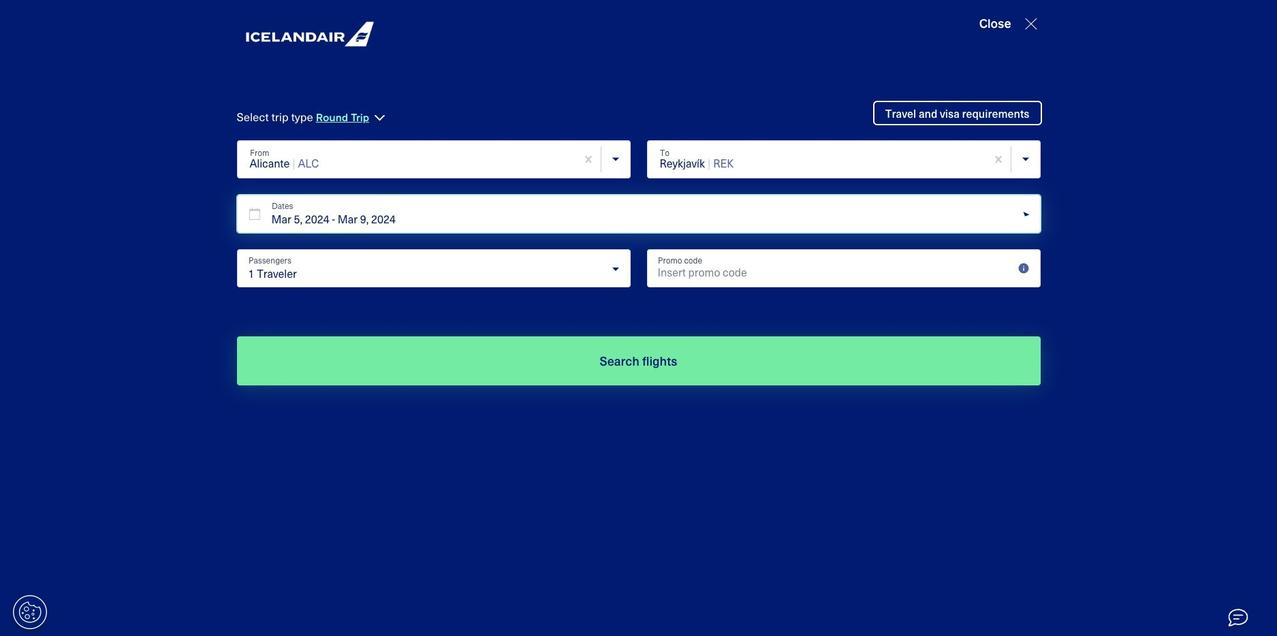 Task type: describe. For each thing, give the bounding box(es) containing it.
Departing from, ALC - Alicante text field
[[250, 160, 252, 172]]

Select trip type button
[[316, 111, 630, 124]]

Where are you going?, REK - Reykjavík (all airports) text field
[[660, 160, 662, 172]]



Task type: vqa. For each thing, say whether or not it's contained in the screenshot.
promocode-tooltip, Please insert a valid promo code, not Loftbrú or gift certificate image
yes



Task type: locate. For each thing, give the bounding box(es) containing it.
tab
[[237, 140, 314, 179], [319, 140, 411, 179], [416, 140, 483, 179], [488, 140, 564, 179], [305, 523, 528, 588], [528, 523, 750, 588]]

tab panel
[[237, 179, 639, 438]]

promocode-tooltip, please insert a valid promo code, not loftbrú or gift certificate image
[[1006, 260, 1040, 277]]

1 vertical spatial tab list
[[305, 523, 750, 588]]

None text field
[[647, 249, 1040, 287]]

tab list
[[237, 140, 639, 179], [305, 523, 750, 588]]

1 icelandair logo image from the top
[[237, 15, 380, 53]]

2 icelandair logo image from the top
[[237, 17, 380, 54]]

0 vertical spatial tab list
[[237, 140, 639, 179]]

icelandair logo image
[[237, 15, 380, 53], [237, 17, 380, 54]]



